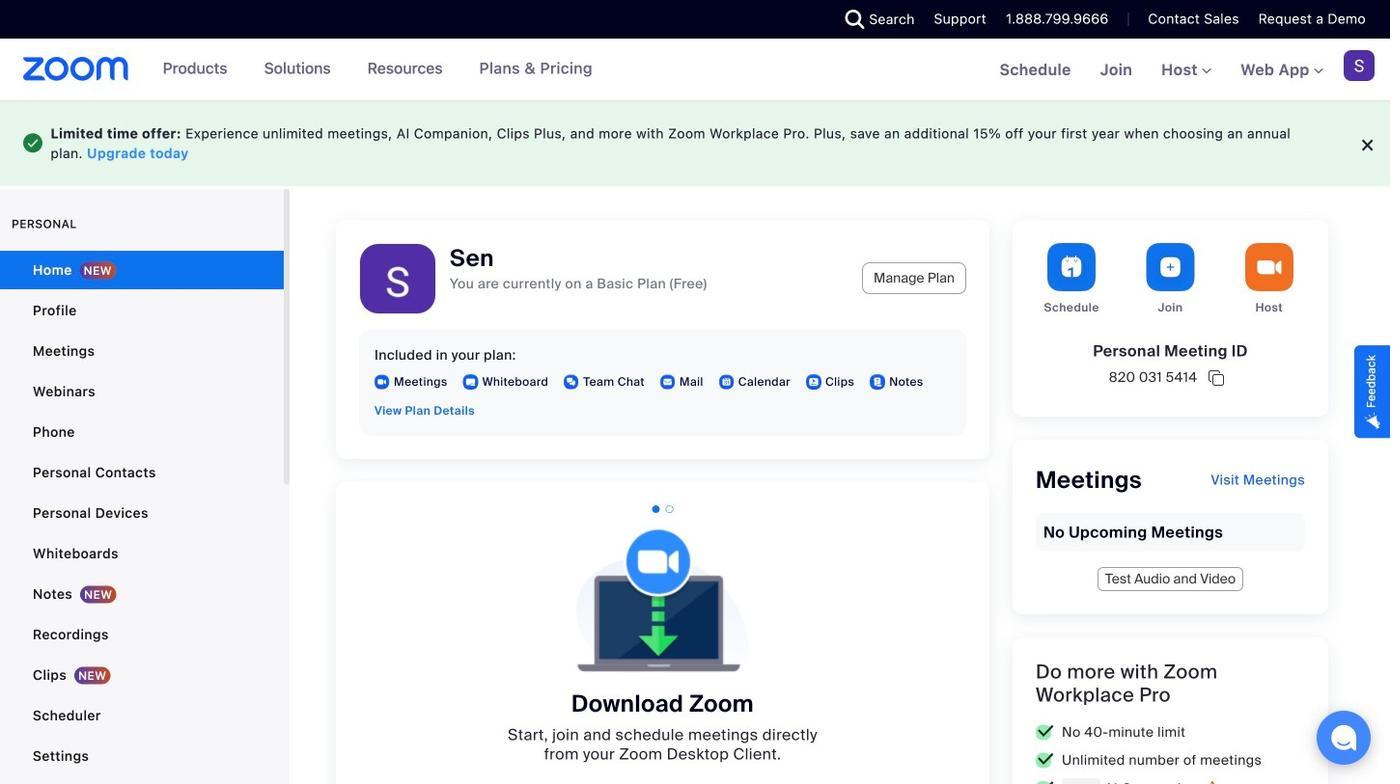 Task type: describe. For each thing, give the bounding box(es) containing it.
profile.zoom_whiteboard image
[[463, 375, 479, 390]]

profile.zoom_team_chat image
[[564, 375, 580, 390]]

open chat image
[[1331, 725, 1358, 752]]

profile.zoom_calendar image
[[719, 375, 735, 390]]

1 check box image from the top
[[1036, 726, 1054, 741]]

profile.zoom_clips image
[[806, 375, 822, 390]]

check box image
[[1036, 754, 1054, 769]]



Task type: vqa. For each thing, say whether or not it's contained in the screenshot.
ADVANCED FEATURE image
yes



Task type: locate. For each thing, give the bounding box(es) containing it.
profile.zoom_mail image
[[660, 375, 676, 390]]

download zoom image
[[561, 529, 765, 674]]

product information navigation
[[129, 39, 607, 100]]

footer
[[0, 100, 1390, 186]]

schedule image
[[1048, 243, 1096, 292]]

banner
[[0, 39, 1390, 102]]

check box image up check box image
[[1036, 726, 1054, 741]]

personal menu menu
[[0, 251, 284, 785]]

profile.zoom_meetings image
[[375, 375, 390, 390]]

1 vertical spatial check box image
[[1036, 782, 1054, 785]]

profile picture image
[[1344, 50, 1375, 81]]

join image
[[1147, 243, 1195, 292]]

advanced feature image
[[1202, 782, 1217, 785]]

meetings navigation
[[985, 39, 1390, 102]]

zoom logo image
[[23, 57, 129, 81]]

0 vertical spatial check box image
[[1036, 726, 1054, 741]]

avatar image
[[360, 244, 435, 320]]

type image
[[23, 130, 43, 157]]

check box image
[[1036, 726, 1054, 741], [1036, 782, 1054, 785]]

check box image down check box image
[[1036, 782, 1054, 785]]

profile.zoom_notes image
[[870, 375, 886, 390]]

host image
[[1245, 243, 1294, 292]]

2 check box image from the top
[[1036, 782, 1054, 785]]



